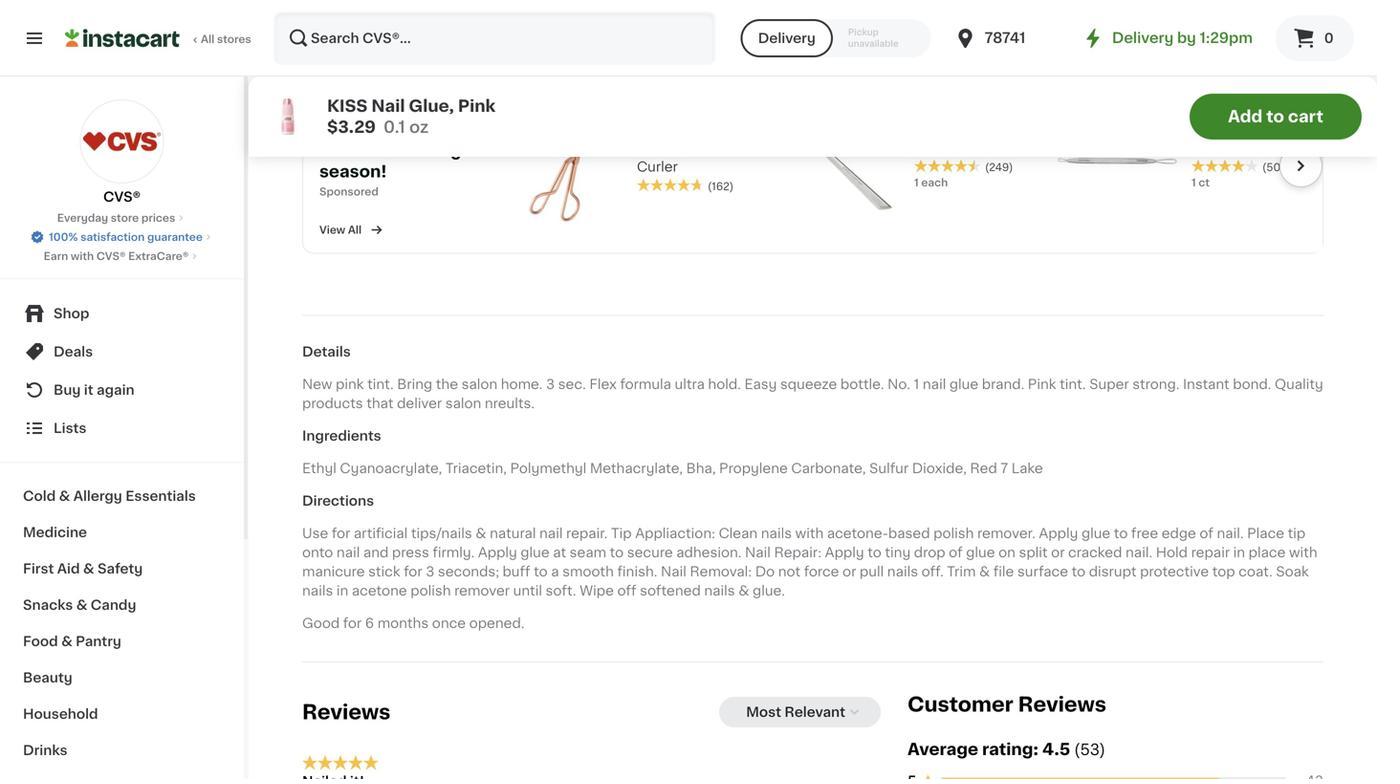 Task type: describe. For each thing, give the bounding box(es) containing it.
cyanoacrylate,
[[340, 462, 442, 476]]

seam
[[570, 546, 607, 560]]

1 horizontal spatial apply
[[825, 546, 865, 560]]

home.
[[501, 378, 543, 391]]

everyday
[[57, 213, 108, 223]]

until
[[514, 585, 543, 598]]

nreults.
[[485, 397, 535, 411]]

a
[[551, 566, 559, 579]]

19
[[1203, 97, 1226, 117]]

safety
[[98, 563, 143, 576]]

dioxide,
[[913, 462, 967, 476]]

24 each button
[[717, 0, 909, 29]]

pink
[[336, 378, 364, 391]]

deals
[[54, 345, 93, 359]]

100%
[[49, 232, 78, 243]]

bond.
[[1234, 378, 1272, 391]]

top
[[1213, 566, 1236, 579]]

ethyl cyanoacrylate, triacetin, polymethyl methacrylate, bha, propylene carbonate, sulfur dioxide, red 7 lake
[[302, 462, 1044, 476]]

to inside button
[[1267, 109, 1285, 125]]

methacrylate,
[[590, 462, 683, 476]]

products
[[302, 397, 363, 411]]

remover.
[[978, 527, 1036, 541]]

tweezerman for razor
[[915, 122, 1000, 135]]

delivery by 1:29pm link
[[1082, 27, 1254, 50]]

(50)
[[1263, 162, 1285, 173]]

for down press
[[404, 566, 423, 579]]

0 horizontal spatial reviews
[[302, 703, 391, 723]]

1 tint. from the left
[[368, 378, 394, 391]]

pull
[[860, 566, 884, 579]]

acetone
[[352, 585, 407, 598]]

season!
[[320, 164, 387, 180]]

& right aid
[[83, 563, 94, 576]]

& right food
[[61, 635, 72, 649]]

gold
[[637, 141, 670, 154]]

seconds;
[[438, 566, 499, 579]]

secure
[[627, 546, 673, 560]]

each for 24 each
[[734, 16, 760, 27]]

& left file
[[980, 566, 991, 579]]

0 horizontal spatial in
[[337, 585, 349, 598]]

glue,
[[409, 98, 454, 114]]

add
[[1229, 109, 1263, 125]]

2 tint. from the left
[[1060, 378, 1087, 391]]

3 inside use for artificial tips/nails & natural nail repair. tip appliaction: clean nails with acetone-based polish remover. apply glue to free edge of nail. place tip onto nail and press firmly. apply glue at seam to secure adhesion. nail repair: apply to tiny drop of glue on split or cracked nail. hold repair in place with manicure stick for 3 seconds; buff to a smooth finish. nail removal: do not force or pull nails off. trim & file surface to disrupt protective top coat. soak nails in acetone polish remover until soft. wipe off softened nails & glue.
[[426, 566, 435, 579]]

snacks & candy
[[23, 599, 136, 612]]

all stores link
[[65, 11, 253, 65]]

0 vertical spatial nail.
[[1218, 527, 1245, 541]]

$ 19 49
[[1196, 97, 1243, 117]]

1 each
[[915, 177, 949, 188]]

tools for holiday season! spo nsored
[[320, 142, 462, 197]]

1 horizontal spatial nail
[[661, 566, 687, 579]]

nail inside the 'new pink tint. bring the salon home. 3 sec. flex formula ultra hold. easy squeeze bottle. no. 1 nail glue brand. pink tint. super strong. instant bond. quality products that deliver salon nreults.'
[[923, 378, 947, 391]]

pantry
[[76, 635, 121, 649]]

1 horizontal spatial reviews
[[1019, 695, 1107, 715]]

buff
[[503, 566, 531, 579]]

cvs® logo image
[[80, 100, 164, 184]]

1 vertical spatial nail.
[[1126, 546, 1153, 560]]

tips/nails
[[411, 527, 472, 541]]

1 vertical spatial cvs®
[[96, 251, 126, 262]]

buy it again
[[54, 384, 135, 397]]

repair.
[[567, 527, 608, 541]]

strong.
[[1133, 378, 1180, 391]]

tools
[[320, 142, 366, 159]]

coat.
[[1239, 566, 1273, 579]]

tweezerman facial razor
[[915, 122, 1042, 154]]

instant
[[1184, 378, 1230, 391]]

good for 6 months once opened.
[[302, 617, 525, 631]]

hold.
[[709, 378, 741, 391]]

relevant
[[785, 706, 846, 720]]

bring
[[397, 378, 433, 391]]

natural
[[490, 527, 536, 541]]

& right cold
[[59, 490, 70, 503]]

guarantee
[[147, 232, 203, 243]]

medicine link
[[11, 515, 233, 551]]

by
[[1178, 31, 1197, 45]]

lists
[[54, 422, 87, 435]]

surface
[[1018, 566, 1069, 579]]

free
[[1132, 527, 1159, 541]]

first aid & safety link
[[11, 551, 233, 588]]

0 vertical spatial of
[[1200, 527, 1214, 541]]

rose
[[726, 122, 760, 135]]

service type group
[[741, 19, 932, 57]]

2 vertical spatial nail
[[337, 546, 360, 560]]

remover
[[455, 585, 510, 598]]

red
[[971, 462, 998, 476]]

polymethyl
[[510, 462, 587, 476]]

glue up cracked
[[1082, 527, 1111, 541]]

$3.29
[[327, 119, 376, 135]]

(53)
[[1075, 743, 1106, 758]]

2 horizontal spatial with
[[1290, 546, 1318, 560]]

use
[[302, 527, 328, 541]]

tip
[[611, 527, 632, 541]]

pink inside kiss nail glue, pink $3.29 0.1 oz
[[458, 98, 496, 114]]

household link
[[11, 697, 233, 733]]

each for 1 each
[[922, 177, 949, 188]]

press
[[392, 546, 429, 560]]

& left candy
[[76, 599, 87, 612]]

& left glue.
[[739, 585, 750, 598]]

lash
[[725, 141, 757, 154]]

off
[[618, 585, 637, 598]]

clean
[[719, 527, 758, 541]]

classic
[[673, 141, 722, 154]]

tweezerman rose gold classic lash curler
[[637, 122, 760, 174]]

lists link
[[11, 410, 233, 448]]

for for holiday
[[370, 142, 394, 159]]

repair:
[[775, 546, 822, 560]]

again
[[97, 384, 135, 397]]

for for artificial
[[332, 527, 351, 541]]

sulfur
[[870, 462, 909, 476]]

1 for 1 ct
[[1192, 177, 1197, 188]]

nail inside kiss nail glue, pink $3.29 0.1 oz
[[372, 98, 405, 114]]

1 for 1 each
[[915, 177, 919, 188]]

sec.
[[559, 378, 586, 391]]

holiday image
[[320, 94, 354, 129]]

cold
[[23, 490, 56, 503]]



Task type: vqa. For each thing, say whether or not it's contained in the screenshot.
Frozen inside the Marie Callender's Dutch Apple Pie Frozen Dessert
no



Task type: locate. For each thing, give the bounding box(es) containing it.
0 horizontal spatial all
[[201, 34, 215, 44]]

apply down natural
[[478, 546, 518, 560]]

each for 100 each
[[532, 16, 559, 27]]

0 vertical spatial pink
[[458, 98, 496, 114]]

1 vertical spatial nail
[[745, 546, 771, 560]]

allergy
[[73, 490, 122, 503]]

1 left the ct
[[1192, 177, 1197, 188]]

kiss
[[327, 98, 368, 114]]

onto
[[302, 546, 333, 560]]

customer
[[908, 695, 1014, 715]]

1 vertical spatial polish
[[411, 585, 451, 598]]

2 tweezerman from the left
[[915, 122, 1000, 135]]

0 horizontal spatial polish
[[411, 585, 451, 598]]

ct
[[1199, 177, 1210, 188]]

the
[[436, 378, 458, 391]]

in up top
[[1234, 546, 1246, 560]]

$
[[1196, 98, 1203, 108]]

in
[[1234, 546, 1246, 560], [337, 585, 349, 598]]

1 horizontal spatial with
[[796, 527, 824, 541]]

brand.
[[983, 378, 1025, 391]]

bha,
[[687, 462, 716, 476]]

smooth
[[563, 566, 614, 579]]

glue left at
[[521, 546, 550, 560]]

3 inside the 'new pink tint. bring the salon home. 3 sec. flex formula ultra hold. easy squeeze bottle. no. 1 nail glue brand. pink tint. super strong. instant bond. quality products that deliver salon nreults.'
[[546, 378, 555, 391]]

nails down manicure
[[302, 585, 333, 598]]

all right view at left top
[[348, 225, 362, 235]]

0 vertical spatial 3
[[546, 378, 555, 391]]

1 horizontal spatial delivery
[[1113, 31, 1174, 45]]

razor
[[915, 141, 953, 154]]

salon right the
[[462, 378, 498, 391]]

3 down press
[[426, 566, 435, 579]]

spo
[[320, 187, 341, 197]]

2 horizontal spatial nail
[[923, 378, 947, 391]]

earn with cvs® extracare® link
[[44, 249, 200, 264]]

for down '0.1'
[[370, 142, 394, 159]]

tweezerman inside tweezerman facial razor
[[915, 122, 1000, 135]]

100 each
[[510, 16, 559, 27]]

nail up at
[[540, 527, 563, 541]]

of up repair
[[1200, 527, 1214, 541]]

first
[[23, 563, 54, 576]]

pink inside the 'new pink tint. bring the salon home. 3 sec. flex formula ultra hold. easy squeeze bottle. no. 1 nail glue brand. pink tint. super strong. instant bond. quality products that deliver salon nreults.'
[[1028, 378, 1057, 391]]

tweezerman up "tool"
[[1192, 122, 1277, 135]]

stick
[[369, 566, 401, 579]]

1 horizontal spatial pink
[[1028, 378, 1057, 391]]

cvs® up everyday store prices link
[[103, 190, 141, 204]]

nail up '0.1'
[[372, 98, 405, 114]]

polish up good for 6 months once opened.
[[411, 585, 451, 598]]

Search field
[[276, 13, 715, 63]]

oz
[[410, 119, 429, 135]]

1 vertical spatial salon
[[446, 397, 482, 411]]

of up 'trim'
[[949, 546, 963, 560]]

& left natural
[[476, 527, 487, 541]]

0 vertical spatial with
[[71, 251, 94, 262]]

1 horizontal spatial each
[[734, 16, 760, 27]]

49
[[1228, 98, 1243, 108]]

adhesion.
[[677, 546, 742, 560]]

0 horizontal spatial 3
[[426, 566, 435, 579]]

0 horizontal spatial delivery
[[759, 32, 816, 45]]

split
[[1020, 546, 1048, 560]]

to right add
[[1267, 109, 1285, 125]]

earn
[[44, 251, 68, 262]]

★★★★★
[[915, 159, 982, 173], [915, 159, 982, 173], [1192, 159, 1259, 173], [1192, 159, 1259, 173], [637, 179, 704, 192], [637, 179, 704, 192], [302, 756, 379, 771], [302, 756, 379, 771]]

average
[[908, 742, 979, 758]]

use for artificial tips/nails & natural nail repair. tip appliaction: clean nails with acetone-based polish remover. apply glue to free edge of nail. place tip onto nail and press firmly. apply glue at seam to secure adhesion. nail repair: apply to tiny drop of glue on split or cracked nail. hold repair in place with manicure stick for 3 seconds; buff to a smooth finish. nail removal: do not force or pull nails off. trim & file surface to disrupt protective top coat. soak nails in acetone polish remover until soft. wipe off softened nails & glue.
[[302, 527, 1318, 598]]

tweezerman up razor
[[915, 122, 1000, 135]]

at
[[553, 546, 567, 560]]

store
[[111, 213, 139, 223]]

cart
[[1289, 109, 1324, 125]]

nails down tiny
[[888, 566, 919, 579]]

not
[[779, 566, 801, 579]]

or left pull on the bottom of page
[[843, 566, 857, 579]]

tweezerman inside tweezerman rose gold classic lash curler
[[637, 122, 722, 135]]

1 vertical spatial or
[[843, 566, 857, 579]]

0 horizontal spatial nail
[[372, 98, 405, 114]]

delivery left by
[[1113, 31, 1174, 45]]

delivery
[[1113, 31, 1174, 45], [759, 32, 816, 45]]

0 vertical spatial nail
[[372, 98, 405, 114]]

reviews up 4.5
[[1019, 695, 1107, 715]]

nail.
[[1218, 527, 1245, 541], [1126, 546, 1153, 560]]

polish up drop
[[934, 527, 975, 541]]

delivery for delivery by 1:29pm
[[1113, 31, 1174, 45]]

delivery button
[[741, 19, 833, 57]]

0 vertical spatial in
[[1234, 546, 1246, 560]]

nail up the softened
[[661, 566, 687, 579]]

to left a
[[534, 566, 548, 579]]

customer reviews
[[908, 695, 1107, 715]]

salon down the
[[446, 397, 482, 411]]

each right 24
[[734, 16, 760, 27]]

wipe
[[580, 585, 614, 598]]

ingredients
[[302, 430, 382, 443]]

1 vertical spatial with
[[796, 527, 824, 541]]

tweezerman up classic
[[637, 122, 722, 135]]

2 horizontal spatial nail
[[745, 546, 771, 560]]

drop
[[915, 546, 946, 560]]

soak
[[1277, 566, 1310, 579]]

cvs® down satisfaction
[[96, 251, 126, 262]]

reviews down 6
[[302, 703, 391, 723]]

1 down razor
[[915, 177, 919, 188]]

prices
[[142, 213, 175, 223]]

propylene
[[720, 462, 788, 476]]

0 horizontal spatial each
[[532, 16, 559, 27]]

1 horizontal spatial 3
[[546, 378, 555, 391]]

1 vertical spatial 3
[[426, 566, 435, 579]]

1 vertical spatial all
[[348, 225, 362, 235]]

acetone-
[[828, 527, 889, 541]]

view all
[[320, 225, 362, 235]]

1 right no.
[[914, 378, 920, 391]]

ethyl
[[302, 462, 337, 476]]

0 horizontal spatial with
[[71, 251, 94, 262]]

nail up manicure
[[337, 546, 360, 560]]

apply up split
[[1040, 527, 1079, 541]]

deliver
[[397, 397, 442, 411]]

for
[[370, 142, 394, 159], [332, 527, 351, 541], [404, 566, 423, 579], [343, 617, 362, 631]]

everyday store prices
[[57, 213, 175, 223]]

pink right glue,
[[458, 98, 496, 114]]

1 horizontal spatial in
[[1234, 546, 1246, 560]]

2 horizontal spatial apply
[[1040, 527, 1079, 541]]

nail
[[372, 98, 405, 114], [745, 546, 771, 560], [661, 566, 687, 579]]

with up repair:
[[796, 527, 824, 541]]

delivery down 24 each button at the top right of page
[[759, 32, 816, 45]]

it
[[84, 384, 93, 397]]

0 horizontal spatial tweezerman
[[637, 122, 722, 135]]

with right the "earn"
[[71, 251, 94, 262]]

1 horizontal spatial polish
[[934, 527, 975, 541]]

nails down removal:
[[705, 585, 736, 598]]

1 horizontal spatial nail.
[[1218, 527, 1245, 541]]

to up pull on the bottom of page
[[868, 546, 882, 560]]

buy
[[54, 384, 81, 397]]

holiday
[[398, 142, 462, 159]]

do
[[756, 566, 775, 579]]

directions
[[302, 495, 374, 508]]

delivery inside button
[[759, 32, 816, 45]]

or up surface
[[1052, 546, 1065, 560]]

1 horizontal spatial nail
[[540, 527, 563, 541]]

0 horizontal spatial tint.
[[368, 378, 394, 391]]

for left 6
[[343, 617, 362, 631]]

each inside button
[[734, 16, 760, 27]]

0 horizontal spatial nail
[[337, 546, 360, 560]]

household
[[23, 708, 98, 722]]

essentials
[[126, 490, 196, 503]]

1 vertical spatial of
[[949, 546, 963, 560]]

0 vertical spatial nail
[[923, 378, 947, 391]]

(249)
[[986, 162, 1014, 173]]

1 horizontal spatial of
[[1200, 527, 1214, 541]]

0 vertical spatial polish
[[934, 527, 975, 541]]

tweezerman for care
[[1192, 122, 1277, 135]]

nail. up repair
[[1218, 527, 1245, 541]]

delivery for delivery
[[759, 32, 816, 45]]

to down cracked
[[1072, 566, 1086, 579]]

0 vertical spatial cvs®
[[103, 190, 141, 204]]

tint.
[[368, 378, 394, 391], [1060, 378, 1087, 391]]

off.
[[922, 566, 944, 579]]

tweezerman for gold
[[637, 122, 722, 135]]

most relevant button
[[720, 698, 881, 728]]

0 vertical spatial salon
[[462, 378, 498, 391]]

tint. left super
[[1060, 378, 1087, 391]]

artificial
[[354, 527, 408, 541]]

1 horizontal spatial all
[[348, 225, 362, 235]]

tint. up that
[[368, 378, 394, 391]]

0 horizontal spatial of
[[949, 546, 963, 560]]

quality
[[1276, 378, 1324, 391]]

for for 6
[[343, 617, 362, 631]]

2 horizontal spatial each
[[922, 177, 949, 188]]

curler
[[637, 160, 678, 174]]

food & pantry
[[23, 635, 121, 649]]

0 horizontal spatial or
[[843, 566, 857, 579]]

each right 100
[[532, 16, 559, 27]]

pink right brand. on the right
[[1028, 378, 1057, 391]]

each down razor
[[922, 177, 949, 188]]

3 left sec.
[[546, 378, 555, 391]]

glue inside the 'new pink tint. bring the salon home. 3 sec. flex formula ultra hold. easy squeeze bottle. no. 1 nail glue brand. pink tint. super strong. instant bond. quality products that deliver salon nreults.'
[[950, 378, 979, 391]]

nails up repair:
[[761, 527, 792, 541]]

once
[[432, 617, 466, 631]]

0 horizontal spatial apply
[[478, 546, 518, 560]]

2 vertical spatial nail
[[661, 566, 687, 579]]

1 tweezerman from the left
[[637, 122, 722, 135]]

tweezerman
[[637, 122, 722, 135], [915, 122, 1000, 135], [1192, 122, 1277, 135]]

with down tip
[[1290, 546, 1318, 560]]

1 vertical spatial in
[[337, 585, 349, 598]]

to down "tip"
[[610, 546, 624, 560]]

nail. down free
[[1126, 546, 1153, 560]]

1 horizontal spatial or
[[1052, 546, 1065, 560]]

for right use
[[332, 527, 351, 541]]

add to cart
[[1229, 109, 1324, 125]]

instacart logo image
[[65, 27, 180, 50]]

None search field
[[274, 11, 716, 65]]

nail right no.
[[923, 378, 947, 391]]

reviews
[[1019, 695, 1107, 715], [302, 703, 391, 723]]

all left stores
[[201, 34, 215, 44]]

glue left on
[[967, 546, 996, 560]]

tool
[[1228, 141, 1256, 154]]

glue left brand. on the right
[[950, 378, 979, 391]]

1 horizontal spatial tweezerman
[[915, 122, 1000, 135]]

1 horizontal spatial tint.
[[1060, 378, 1087, 391]]

2 horizontal spatial tweezerman
[[1192, 122, 1277, 135]]

buy it again link
[[11, 371, 233, 410]]

all
[[201, 34, 215, 44], [348, 225, 362, 235]]

medicine
[[23, 526, 87, 540]]

0 horizontal spatial nail.
[[1126, 546, 1153, 560]]

to left free
[[1115, 527, 1129, 541]]

place
[[1248, 527, 1285, 541]]

nail up do
[[745, 546, 771, 560]]

1 inside the 'new pink tint. bring the salon home. 3 sec. flex formula ultra hold. easy squeeze bottle. no. 1 nail glue brand. pink tint. super strong. instant bond. quality products that deliver salon nreults.'
[[914, 378, 920, 391]]

pink
[[458, 98, 496, 114], [1028, 378, 1057, 391]]

trim
[[948, 566, 976, 579]]

3 tweezerman from the left
[[1192, 122, 1277, 135]]

cracked
[[1069, 546, 1123, 560]]

tip
[[1289, 527, 1306, 541]]

satisfaction
[[81, 232, 145, 243]]

78741
[[985, 31, 1026, 45]]

0 button
[[1277, 15, 1355, 61]]

apply down the acetone-
[[825, 546, 865, 560]]

tweezerman inside the tweezerman skin care tool
[[1192, 122, 1277, 135]]

triacetin,
[[446, 462, 507, 476]]

0 horizontal spatial pink
[[458, 98, 496, 114]]

nsored
[[341, 187, 379, 197]]

tiny
[[885, 546, 911, 560]]

in down manicure
[[337, 585, 349, 598]]

for inside tools for holiday season! spo nsored
[[370, 142, 394, 159]]

0 vertical spatial all
[[201, 34, 215, 44]]

2 vertical spatial with
[[1290, 546, 1318, 560]]

1 vertical spatial pink
[[1028, 378, 1057, 391]]

nails
[[761, 527, 792, 541], [888, 566, 919, 579], [302, 585, 333, 598], [705, 585, 736, 598]]

1 vertical spatial nail
[[540, 527, 563, 541]]

1 ct
[[1192, 177, 1210, 188]]

0 vertical spatial or
[[1052, 546, 1065, 560]]



